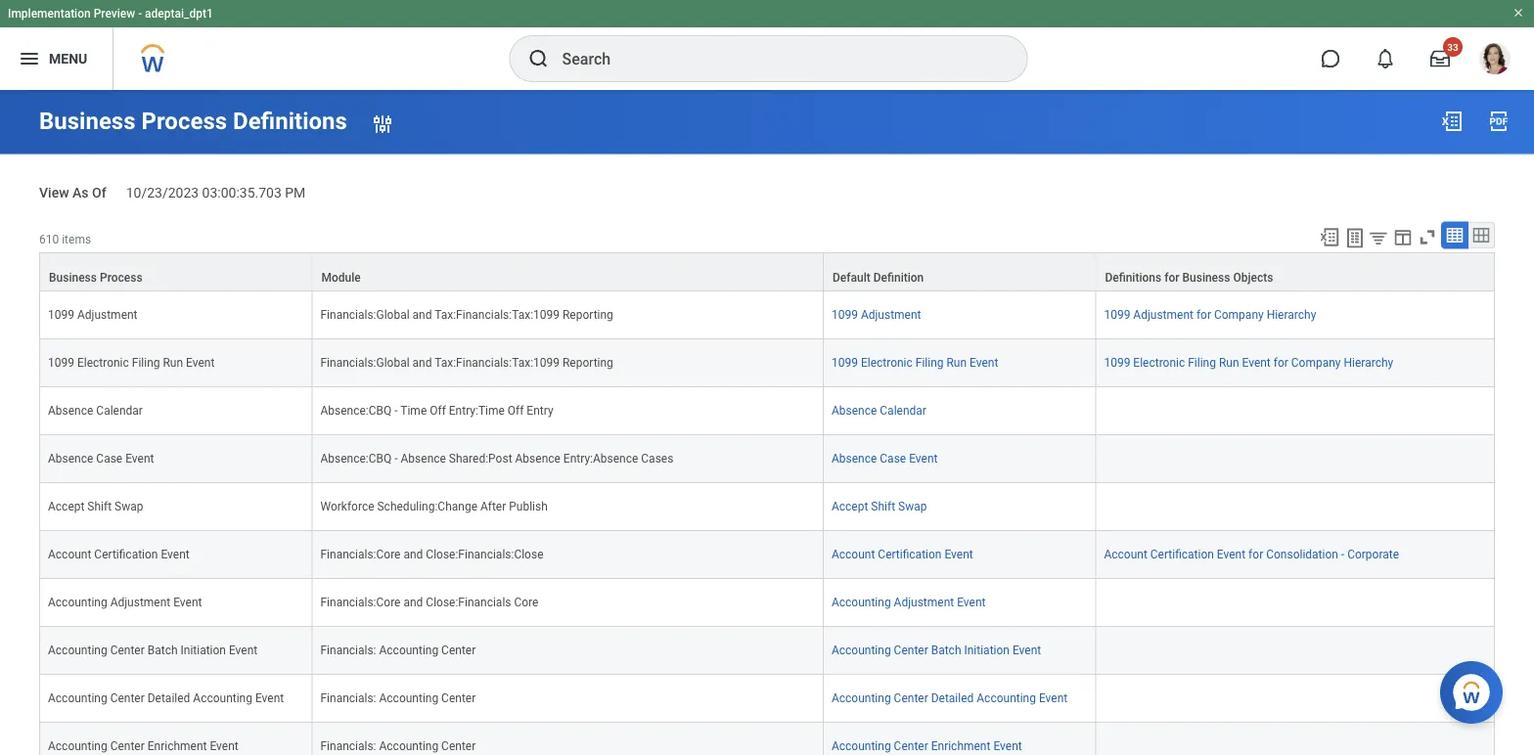 Task type: describe. For each thing, give the bounding box(es) containing it.
row containing 1099 electronic filing run event
[[39, 339, 1495, 387]]

03:00:35.703
[[202, 184, 282, 201]]

absence:cbq for absence:cbq - absence shared:post absence entry:absence cases
[[320, 451, 392, 465]]

610
[[39, 232, 59, 246]]

Search Workday  search field
[[562, 37, 987, 80]]

tax:financials:tax:1099 for 1099 adjustment
[[435, 308, 560, 321]]

after
[[480, 499, 506, 513]]

financials:global for 1099 adjustment
[[320, 308, 410, 321]]

business process button
[[40, 253, 312, 290]]

absence case event link
[[832, 451, 938, 465]]

view printable version (pdf) image
[[1487, 110, 1511, 133]]

1 1099 adjustment from the left
[[48, 308, 137, 321]]

financials: for accounting center detailed accounting event
[[320, 691, 376, 705]]

notifications large image
[[1376, 49, 1395, 68]]

business inside definitions for business objects popup button
[[1182, 270, 1230, 284]]

1 account certification event from the left
[[48, 547, 190, 561]]

cases
[[641, 451, 673, 465]]

row containing accounting center detailed accounting event
[[39, 674, 1495, 722]]

2 shift from the left
[[871, 499, 895, 513]]

1 case from the left
[[96, 451, 123, 465]]

definition
[[873, 270, 924, 284]]

1099 adjustment link
[[832, 308, 921, 321]]

1 accounting center detailed accounting event from the left
[[48, 691, 284, 705]]

for left consolidation
[[1248, 547, 1263, 561]]

1099 for 1099 adjustment for company hierarchy link
[[1104, 308, 1130, 321]]

export to excel image for 610 items
[[1440, 110, 1464, 133]]

menu button
[[0, 27, 113, 90]]

view
[[39, 184, 69, 201]]

reporting for 1099 electronic filing run event
[[562, 355, 613, 369]]

financials:core and close:financials:close
[[320, 547, 543, 561]]

accounting center enrichment event link
[[832, 739, 1022, 753]]

33 button
[[1419, 37, 1463, 80]]

account certification event for consolidation - corporate
[[1104, 547, 1399, 561]]

1099 for "1099 electronic filing run event" link
[[832, 355, 858, 369]]

2 accounting center enrichment event from the left
[[832, 739, 1022, 753]]

1099 adjustment for company hierarchy
[[1104, 308, 1316, 321]]

1 off from the left
[[430, 403, 446, 417]]

pm
[[285, 184, 306, 201]]

consolidation
[[1266, 547, 1338, 561]]

inbox large image
[[1430, 49, 1450, 68]]

row containing accept shift swap
[[39, 483, 1495, 531]]

module
[[321, 270, 361, 284]]

1 accounting center batch initiation event from the left
[[48, 643, 258, 657]]

scheduling:change
[[377, 499, 477, 513]]

close:financials
[[426, 595, 511, 609]]

items
[[62, 232, 91, 246]]

run for "1099 electronic filing run event" link
[[946, 355, 967, 369]]

view as of
[[39, 184, 106, 201]]

business for business process
[[49, 270, 97, 284]]

1 account from the left
[[48, 547, 91, 561]]

2 case from the left
[[880, 451, 906, 465]]

1 electronic from the left
[[77, 355, 129, 369]]

reporting for 1099 adjustment
[[562, 308, 613, 321]]

1 absence case event from the left
[[48, 451, 154, 465]]

1 accept from the left
[[48, 499, 85, 513]]

1 filing from the left
[[132, 355, 160, 369]]

cell for accounting center detailed accounting event
[[1096, 674, 1495, 722]]

definitions inside popup button
[[1105, 270, 1161, 284]]

financials: accounting center for accounting center enrichment event
[[320, 739, 476, 753]]

1 accounting center enrichment event from the left
[[48, 739, 238, 753]]

row containing 1099 adjustment
[[39, 291, 1495, 339]]

absence calendar link
[[832, 403, 926, 417]]

for down the definitions for business objects
[[1196, 308, 1211, 321]]

process for business process definitions
[[141, 107, 227, 135]]

process for business process
[[100, 270, 142, 284]]

financials:global and tax:financials:tax:1099 reporting for 1099 electronic filing run event
[[320, 355, 613, 369]]

export to worksheets image
[[1343, 226, 1367, 250]]

entry
[[527, 403, 553, 417]]

corporate
[[1347, 547, 1399, 561]]

menu banner
[[0, 0, 1534, 90]]

1 1099 electronic filing run event from the left
[[48, 355, 215, 369]]

1 enrichment from the left
[[147, 739, 207, 753]]

0 vertical spatial hierarchy
[[1267, 308, 1316, 321]]

cell for absence case event
[[1096, 435, 1495, 483]]

absence:cbq for absence:cbq - time off entry:time off entry
[[320, 403, 392, 417]]

- left 'corporate'
[[1341, 547, 1344, 561]]

33
[[1447, 41, 1458, 53]]

10/23/2023
[[126, 184, 199, 201]]

cell for accounting center batch initiation event
[[1096, 626, 1495, 674]]

expand table image
[[1471, 225, 1491, 245]]

entry:time
[[449, 403, 505, 417]]

module button
[[313, 253, 823, 290]]

definitions for business objects
[[1105, 270, 1273, 284]]

accounting adjustment event link
[[832, 595, 986, 609]]

definitions for business objects button
[[1096, 253, 1494, 290]]

- up scheduling:change
[[395, 451, 398, 465]]

cell for accounting center enrichment event
[[1096, 722, 1495, 755]]

1 run from the left
[[163, 355, 183, 369]]

certification for account certification event link
[[878, 547, 942, 561]]

row containing business process
[[39, 252, 1495, 291]]

for inside popup button
[[1164, 270, 1179, 284]]

financials:global for 1099 electronic filing run event
[[320, 355, 410, 369]]

financials:core and close:financials core
[[320, 595, 538, 609]]

as
[[72, 184, 89, 201]]

1099 for the 1099 electronic filing run event for company hierarchy link
[[1104, 355, 1130, 369]]

workforce
[[320, 499, 374, 513]]

entry:absence
[[563, 451, 638, 465]]

cell for accept shift swap
[[1096, 483, 1495, 531]]

electronic for "1099 electronic filing run event" link
[[861, 355, 913, 369]]

2 1099 electronic filing run event from the left
[[832, 355, 998, 369]]

2 accept shift swap from the left
[[832, 499, 927, 513]]

export to excel image for 1099 adjustment
[[1319, 226, 1340, 248]]

1 certification from the left
[[94, 547, 158, 561]]

1099 electronic filing run event for company hierarchy
[[1104, 355, 1393, 369]]

accounting center detailed accounting event link
[[832, 691, 1068, 705]]

workforce scheduling:change after publish
[[320, 499, 548, 513]]

adeptai_dpt1
[[145, 7, 213, 21]]

0 horizontal spatial definitions
[[233, 107, 347, 135]]

accept shift swap link
[[832, 499, 927, 513]]

business process definitions main content
[[0, 90, 1534, 755]]

row containing absence calendar
[[39, 387, 1495, 435]]

1099 adjustment for company hierarchy link
[[1104, 308, 1316, 321]]

menu
[[49, 50, 87, 67]]

profile logan mcneil image
[[1479, 43, 1511, 78]]



Task type: vqa. For each thing, say whether or not it's contained in the screenshot.
first the inbox image from the bottom
no



Task type: locate. For each thing, give the bounding box(es) containing it.
0 horizontal spatial accounting center detailed accounting event
[[48, 691, 284, 705]]

0 vertical spatial company
[[1214, 308, 1264, 321]]

0 horizontal spatial filing
[[132, 355, 160, 369]]

reporting
[[562, 308, 613, 321], [562, 355, 613, 369]]

1 vertical spatial company
[[1291, 355, 1341, 369]]

1 horizontal spatial account
[[832, 547, 875, 561]]

1 horizontal spatial accounting center detailed accounting event
[[832, 691, 1068, 705]]

export to excel image left export to worksheets icon
[[1319, 226, 1340, 248]]

1 horizontal spatial accept
[[832, 499, 868, 513]]

run for the 1099 electronic filing run event for company hierarchy link
[[1219, 355, 1239, 369]]

1 horizontal spatial filing
[[915, 355, 944, 369]]

row
[[39, 252, 1495, 291], [39, 291, 1495, 339], [39, 339, 1495, 387], [39, 387, 1495, 435], [39, 435, 1495, 483], [39, 483, 1495, 531], [39, 531, 1495, 579], [39, 579, 1495, 626], [39, 626, 1495, 674], [39, 674, 1495, 722], [39, 722, 1495, 755]]

1099 adjustment down 'default definition'
[[832, 308, 921, 321]]

1 vertical spatial definitions
[[1105, 270, 1161, 284]]

adjustment for 1099 adjustment for company hierarchy link
[[1133, 308, 1193, 321]]

7 row from the top
[[39, 531, 1495, 579]]

1 accounting adjustment event from the left
[[48, 595, 202, 609]]

2 off from the left
[[508, 403, 524, 417]]

and for accounting adjustment event
[[404, 595, 423, 609]]

tax:financials:tax:1099
[[435, 308, 560, 321], [435, 355, 560, 369]]

1099 adjustment
[[48, 308, 137, 321], [832, 308, 921, 321]]

business down items
[[49, 270, 97, 284]]

and for 1099 electronic filing run event
[[412, 355, 432, 369]]

row containing accounting center batch initiation event
[[39, 626, 1495, 674]]

2 detailed from the left
[[931, 691, 974, 705]]

accounting
[[48, 595, 107, 609], [832, 595, 891, 609], [48, 643, 107, 657], [379, 643, 438, 657], [832, 643, 891, 657], [48, 691, 107, 705], [193, 691, 252, 705], [379, 691, 438, 705], [832, 691, 891, 705], [977, 691, 1036, 705], [48, 739, 107, 753], [379, 739, 438, 753], [832, 739, 891, 753]]

11 row from the top
[[39, 722, 1495, 755]]

3 financials: from the top
[[320, 739, 376, 753]]

1 vertical spatial hierarchy
[[1344, 355, 1393, 369]]

2 account certification event from the left
[[832, 547, 973, 561]]

business inside business process popup button
[[49, 270, 97, 284]]

1 horizontal spatial off
[[508, 403, 524, 417]]

2 account from the left
[[832, 547, 875, 561]]

financials: accounting center for accounting center detailed accounting event
[[320, 691, 476, 705]]

2 run from the left
[[946, 355, 967, 369]]

1 vertical spatial financials:
[[320, 691, 376, 705]]

1 shift from the left
[[87, 499, 112, 513]]

1 financials:core from the top
[[320, 547, 401, 561]]

account for account certification event for consolidation - corporate link
[[1104, 547, 1147, 561]]

accept shift swap
[[48, 499, 143, 513], [832, 499, 927, 513]]

2 horizontal spatial certification
[[1150, 547, 1214, 561]]

default
[[833, 270, 870, 284]]

off left entry
[[508, 403, 524, 417]]

0 vertical spatial financials:
[[320, 643, 376, 657]]

filing for the 1099 electronic filing run event for company hierarchy link
[[1188, 355, 1216, 369]]

batch
[[147, 643, 178, 657], [931, 643, 961, 657]]

0 horizontal spatial enrichment
[[147, 739, 207, 753]]

1 vertical spatial reporting
[[562, 355, 613, 369]]

2 horizontal spatial account
[[1104, 547, 1147, 561]]

1 row from the top
[[39, 252, 1495, 291]]

1 absence:cbq from the top
[[320, 403, 392, 417]]

financials:
[[320, 643, 376, 657], [320, 691, 376, 705], [320, 739, 376, 753]]

electronic up absence calendar link
[[861, 355, 913, 369]]

0 horizontal spatial absence case event
[[48, 451, 154, 465]]

6 row from the top
[[39, 483, 1495, 531]]

- left time
[[395, 403, 398, 417]]

1099 adjustment down business process
[[48, 308, 137, 321]]

publish
[[509, 499, 548, 513]]

shared:post
[[449, 451, 512, 465]]

filing down business process popup button
[[132, 355, 160, 369]]

shift
[[87, 499, 112, 513], [871, 499, 895, 513]]

core
[[514, 595, 538, 609]]

table image
[[1445, 225, 1465, 245]]

2 cell from the top
[[1096, 435, 1495, 483]]

swap
[[115, 499, 143, 513], [898, 499, 927, 513]]

cell for accounting adjustment event
[[1096, 579, 1495, 626]]

9 row from the top
[[39, 626, 1495, 674]]

search image
[[527, 47, 550, 70]]

toolbar
[[1310, 221, 1495, 252]]

financials: accounting center for accounting center batch initiation event
[[320, 643, 476, 657]]

financials: for accounting center enrichment event
[[320, 739, 376, 753]]

adjustment for accounting adjustment event "link"
[[894, 595, 954, 609]]

1 horizontal spatial enrichment
[[931, 739, 990, 753]]

absence:cbq up 'workforce'
[[320, 451, 392, 465]]

account certification event for consolidation - corporate link
[[1104, 547, 1399, 561]]

account certification event link
[[832, 547, 973, 561]]

accounting adjustment event
[[48, 595, 202, 609], [832, 595, 986, 609]]

cell
[[1096, 387, 1495, 435], [1096, 435, 1495, 483], [1096, 483, 1495, 531], [1096, 579, 1495, 626], [1096, 626, 1495, 674], [1096, 674, 1495, 722], [1096, 722, 1495, 755]]

1099 electronic filing run event down business process
[[48, 355, 215, 369]]

2 row from the top
[[39, 291, 1495, 339]]

2 certification from the left
[[878, 547, 942, 561]]

2 vertical spatial financials:
[[320, 739, 376, 753]]

0 horizontal spatial swap
[[115, 499, 143, 513]]

absence case event
[[48, 451, 154, 465], [832, 451, 938, 465]]

0 horizontal spatial hierarchy
[[1267, 308, 1316, 321]]

export to excel image
[[1440, 110, 1464, 133], [1319, 226, 1340, 248]]

2 horizontal spatial filing
[[1188, 355, 1216, 369]]

1 horizontal spatial export to excel image
[[1440, 110, 1464, 133]]

2 absence:cbq from the top
[[320, 451, 392, 465]]

certification for account certification event for consolidation - corporate link
[[1150, 547, 1214, 561]]

2 financials: accounting center from the top
[[320, 691, 476, 705]]

2 calendar from the left
[[880, 403, 926, 417]]

4 cell from the top
[[1096, 579, 1495, 626]]

and for account certification event
[[404, 547, 423, 561]]

2 1099 adjustment from the left
[[832, 308, 921, 321]]

2 reporting from the top
[[562, 355, 613, 369]]

run
[[163, 355, 183, 369], [946, 355, 967, 369], [1219, 355, 1239, 369]]

cell for absence calendar
[[1096, 387, 1495, 435]]

electronic for the 1099 electronic filing run event for company hierarchy link
[[1133, 355, 1185, 369]]

1 horizontal spatial absence case event
[[832, 451, 938, 465]]

account for account certification event link
[[832, 547, 875, 561]]

0 horizontal spatial accept
[[48, 499, 85, 513]]

1 horizontal spatial hierarchy
[[1344, 355, 1393, 369]]

0 horizontal spatial calendar
[[96, 403, 143, 417]]

2 tax:financials:tax:1099 from the top
[[435, 355, 560, 369]]

select to filter grid data image
[[1368, 227, 1389, 248]]

tax:financials:tax:1099 for 1099 electronic filing run event
[[435, 355, 560, 369]]

and for 1099 adjustment
[[412, 308, 432, 321]]

1 vertical spatial absence:cbq
[[320, 451, 392, 465]]

filing down 1099 adjustment for company hierarchy link
[[1188, 355, 1216, 369]]

accounting center batch initiation event link
[[832, 643, 1041, 657]]

1 horizontal spatial certification
[[878, 547, 942, 561]]

business
[[39, 107, 136, 135], [49, 270, 97, 284], [1182, 270, 1230, 284]]

0 horizontal spatial accounting center enrichment event
[[48, 739, 238, 753]]

1 financials: from the top
[[320, 643, 376, 657]]

row containing accounting adjustment event
[[39, 579, 1495, 626]]

- right the 'preview' on the top left of page
[[138, 7, 142, 21]]

detailed
[[147, 691, 190, 705], [931, 691, 974, 705]]

row containing accounting center enrichment event
[[39, 722, 1495, 755]]

2 financials: from the top
[[320, 691, 376, 705]]

0 vertical spatial financials:core
[[320, 547, 401, 561]]

financials: accounting center
[[320, 643, 476, 657], [320, 691, 476, 705], [320, 739, 476, 753]]

10/23/2023 03:00:35.703 pm
[[126, 184, 306, 201]]

1 horizontal spatial accept shift swap
[[832, 499, 927, 513]]

tax:financials:tax:1099 up entry:time
[[435, 355, 560, 369]]

0 vertical spatial tax:financials:tax:1099
[[435, 308, 560, 321]]

1 vertical spatial tax:financials:tax:1099
[[435, 355, 560, 369]]

0 vertical spatial financials:global
[[320, 308, 410, 321]]

1099 electronic filing run event up absence calendar link
[[832, 355, 998, 369]]

electronic down business process
[[77, 355, 129, 369]]

1 batch from the left
[[147, 643, 178, 657]]

2 absence case event from the left
[[832, 451, 938, 465]]

5 cell from the top
[[1096, 626, 1495, 674]]

initiation
[[180, 643, 226, 657], [964, 643, 1010, 657]]

business for business process definitions
[[39, 107, 136, 135]]

adjustment for 1099 adjustment link
[[861, 308, 921, 321]]

1 horizontal spatial batch
[[931, 643, 961, 657]]

fullscreen image
[[1417, 226, 1438, 248]]

for up 1099 adjustment for company hierarchy
[[1164, 270, 1179, 284]]

filing
[[132, 355, 160, 369], [915, 355, 944, 369], [1188, 355, 1216, 369]]

0 horizontal spatial account certification event
[[48, 547, 190, 561]]

business process
[[49, 270, 142, 284]]

0 horizontal spatial off
[[430, 403, 446, 417]]

row containing account certification event
[[39, 531, 1495, 579]]

1 horizontal spatial initiation
[[964, 643, 1010, 657]]

2 filing from the left
[[915, 355, 944, 369]]

toolbar inside business process definitions main content
[[1310, 221, 1495, 252]]

justify image
[[18, 47, 41, 70]]

1 horizontal spatial absence calendar
[[832, 403, 926, 417]]

2 batch from the left
[[931, 643, 961, 657]]

2 accounting center detailed accounting event from the left
[[832, 691, 1068, 705]]

filing up absence calendar link
[[915, 355, 944, 369]]

0 horizontal spatial certification
[[94, 547, 158, 561]]

export to excel image left view printable version (pdf) icon
[[1440, 110, 1464, 133]]

definitions up pm
[[233, 107, 347, 135]]

financials:global and tax:financials:tax:1099 reporting for 1099 adjustment
[[320, 308, 613, 321]]

1 calendar from the left
[[96, 403, 143, 417]]

1 detailed from the left
[[147, 691, 190, 705]]

absence calendar
[[48, 403, 143, 417], [832, 403, 926, 417]]

click to view/edit grid preferences image
[[1392, 226, 1414, 248]]

run down default definition popup button
[[946, 355, 967, 369]]

electronic
[[77, 355, 129, 369], [861, 355, 913, 369], [1133, 355, 1185, 369]]

company down objects
[[1214, 308, 1264, 321]]

3 certification from the left
[[1150, 547, 1214, 561]]

time
[[400, 403, 427, 417]]

0 horizontal spatial detailed
[[147, 691, 190, 705]]

financials:core down 'workforce'
[[320, 547, 401, 561]]

0 vertical spatial reporting
[[562, 308, 613, 321]]

tax:financials:tax:1099 down "module" popup button
[[435, 308, 560, 321]]

business process definitions
[[39, 107, 347, 135]]

filing for "1099 electronic filing run event" link
[[915, 355, 944, 369]]

1 vertical spatial financials:global
[[320, 355, 410, 369]]

1 reporting from the top
[[562, 308, 613, 321]]

electronic down 1099 adjustment for company hierarchy link
[[1133, 355, 1185, 369]]

calendar
[[96, 403, 143, 417], [880, 403, 926, 417]]

change selection image
[[371, 112, 394, 136]]

0 horizontal spatial run
[[163, 355, 183, 369]]

2 vertical spatial financials: accounting center
[[320, 739, 476, 753]]

business up 1099 adjustment for company hierarchy link
[[1182, 270, 1230, 284]]

2 horizontal spatial run
[[1219, 355, 1239, 369]]

financials:global down module
[[320, 308, 410, 321]]

-
[[138, 7, 142, 21], [395, 403, 398, 417], [395, 451, 398, 465], [1341, 547, 1344, 561]]

610 items
[[39, 232, 91, 246]]

certification
[[94, 547, 158, 561], [878, 547, 942, 561], [1150, 547, 1214, 561]]

2 enrichment from the left
[[931, 739, 990, 753]]

financials:global
[[320, 308, 410, 321], [320, 355, 410, 369]]

1 horizontal spatial 1099 electronic filing run event
[[832, 355, 998, 369]]

accounting center enrichment event
[[48, 739, 238, 753], [832, 739, 1022, 753]]

process
[[141, 107, 227, 135], [100, 270, 142, 284]]

0 vertical spatial export to excel image
[[1440, 110, 1464, 133]]

implementation
[[8, 7, 91, 21]]

absence
[[48, 403, 93, 417], [832, 403, 877, 417], [48, 451, 93, 465], [401, 451, 446, 465], [515, 451, 560, 465], [832, 451, 877, 465]]

0 horizontal spatial accept shift swap
[[48, 499, 143, 513]]

1 horizontal spatial accounting adjustment event
[[832, 595, 986, 609]]

financials:global and tax:financials:tax:1099 reporting
[[320, 308, 613, 321], [320, 355, 613, 369]]

1 vertical spatial financials:core
[[320, 595, 401, 609]]

preview
[[94, 7, 135, 21]]

company
[[1214, 308, 1264, 321], [1291, 355, 1341, 369]]

1 vertical spatial export to excel image
[[1319, 226, 1340, 248]]

2 electronic from the left
[[861, 355, 913, 369]]

0 horizontal spatial accounting adjustment event
[[48, 595, 202, 609]]

1099 electronic filing run event
[[48, 355, 215, 369], [832, 355, 998, 369]]

1 horizontal spatial definitions
[[1105, 270, 1161, 284]]

0 horizontal spatial accounting center batch initiation event
[[48, 643, 258, 657]]

0 horizontal spatial 1099 electronic filing run event
[[48, 355, 215, 369]]

1 horizontal spatial case
[[880, 451, 906, 465]]

company down definitions for business objects popup button at the right top of page
[[1291, 355, 1341, 369]]

0 vertical spatial process
[[141, 107, 227, 135]]

2 financials:global from the top
[[320, 355, 410, 369]]

absence:cbq - absence shared:post absence entry:absence cases
[[320, 451, 673, 465]]

0 vertical spatial definitions
[[233, 107, 347, 135]]

2 accept from the left
[[832, 499, 868, 513]]

of
[[92, 184, 106, 201]]

3 row from the top
[[39, 339, 1495, 387]]

1 vertical spatial financials: accounting center
[[320, 691, 476, 705]]

1 absence calendar from the left
[[48, 403, 143, 417]]

accept
[[48, 499, 85, 513], [832, 499, 868, 513]]

0 horizontal spatial account
[[48, 547, 91, 561]]

1 horizontal spatial accounting center batch initiation event
[[832, 643, 1041, 657]]

implementation preview -   adeptai_dpt1
[[8, 7, 213, 21]]

business down menu
[[39, 107, 136, 135]]

1 horizontal spatial run
[[946, 355, 967, 369]]

close:financials:close
[[426, 547, 543, 561]]

5 row from the top
[[39, 435, 1495, 483]]

1 horizontal spatial calendar
[[880, 403, 926, 417]]

for down 1099 adjustment for company hierarchy link
[[1274, 355, 1288, 369]]

financials:core for financials:core and close:financials core
[[320, 595, 401, 609]]

0 vertical spatial financials: accounting center
[[320, 643, 476, 657]]

hierarchy
[[1267, 308, 1316, 321], [1344, 355, 1393, 369]]

enrichment
[[147, 739, 207, 753], [931, 739, 990, 753]]

1 initiation from the left
[[180, 643, 226, 657]]

0 horizontal spatial company
[[1214, 308, 1264, 321]]

0 horizontal spatial case
[[96, 451, 123, 465]]

2 accounting adjustment event from the left
[[832, 595, 986, 609]]

2 horizontal spatial electronic
[[1133, 355, 1185, 369]]

1 horizontal spatial accounting center enrichment event
[[832, 739, 1022, 753]]

0 vertical spatial absence:cbq
[[320, 403, 392, 417]]

2 absence calendar from the left
[[832, 403, 926, 417]]

case
[[96, 451, 123, 465], [880, 451, 906, 465]]

financials:global up time
[[320, 355, 410, 369]]

1 vertical spatial financials:global and tax:financials:tax:1099 reporting
[[320, 355, 613, 369]]

adjustment
[[77, 308, 137, 321], [861, 308, 921, 321], [1133, 308, 1193, 321], [110, 595, 170, 609], [894, 595, 954, 609]]

0 horizontal spatial initiation
[[180, 643, 226, 657]]

6 cell from the top
[[1096, 674, 1495, 722]]

financials:core for financials:core and close:financials:close
[[320, 547, 401, 561]]

account
[[48, 547, 91, 561], [832, 547, 875, 561], [1104, 547, 1147, 561]]

2 financials:global and tax:financials:tax:1099 reporting from the top
[[320, 355, 613, 369]]

account certification event
[[48, 547, 190, 561], [832, 547, 973, 561]]

1 accept shift swap from the left
[[48, 499, 143, 513]]

1099 electronic filing run event for company hierarchy link
[[1104, 355, 1393, 369]]

1 financials: accounting center from the top
[[320, 643, 476, 657]]

run down business process popup button
[[163, 355, 183, 369]]

1 financials:global from the top
[[320, 308, 410, 321]]

and
[[412, 308, 432, 321], [412, 355, 432, 369], [404, 547, 423, 561], [404, 595, 423, 609]]

financials: for accounting center batch initiation event
[[320, 643, 376, 657]]

2 swap from the left
[[898, 499, 927, 513]]

2 initiation from the left
[[964, 643, 1010, 657]]

1 horizontal spatial 1099 adjustment
[[832, 308, 921, 321]]

for
[[1164, 270, 1179, 284], [1196, 308, 1211, 321], [1274, 355, 1288, 369], [1248, 547, 1263, 561]]

run down 1099 adjustment for company hierarchy link
[[1219, 355, 1239, 369]]

row containing absence case event
[[39, 435, 1495, 483]]

4 row from the top
[[39, 387, 1495, 435]]

0 horizontal spatial export to excel image
[[1319, 226, 1340, 248]]

3 run from the left
[[1219, 355, 1239, 369]]

accounting center detailed accounting event
[[48, 691, 284, 705], [832, 691, 1068, 705]]

process inside popup button
[[100, 270, 142, 284]]

3 filing from the left
[[1188, 355, 1216, 369]]

financials:core down financials:core and close:financials:close
[[320, 595, 401, 609]]

0 horizontal spatial electronic
[[77, 355, 129, 369]]

1 vertical spatial process
[[100, 270, 142, 284]]

8 row from the top
[[39, 579, 1495, 626]]

0 horizontal spatial absence calendar
[[48, 403, 143, 417]]

0 horizontal spatial batch
[[147, 643, 178, 657]]

1099
[[48, 308, 74, 321], [832, 308, 858, 321], [1104, 308, 1130, 321], [48, 355, 74, 369], [832, 355, 858, 369], [1104, 355, 1130, 369]]

2 accounting center batch initiation event from the left
[[832, 643, 1041, 657]]

1 swap from the left
[[115, 499, 143, 513]]

1 financials:global and tax:financials:tax:1099 reporting from the top
[[320, 308, 613, 321]]

3 cell from the top
[[1096, 483, 1495, 531]]

3 financials: accounting center from the top
[[320, 739, 476, 753]]

view as of element
[[126, 173, 306, 202]]

0 vertical spatial financials:global and tax:financials:tax:1099 reporting
[[320, 308, 613, 321]]

1 horizontal spatial shift
[[871, 499, 895, 513]]

1 cell from the top
[[1096, 387, 1495, 435]]

default definition
[[833, 270, 924, 284]]

0 horizontal spatial shift
[[87, 499, 112, 513]]

definitions up 1099 adjustment for company hierarchy link
[[1105, 270, 1161, 284]]

1099 electronic filing run event link
[[832, 355, 998, 369]]

close environment banner image
[[1512, 7, 1524, 19]]

off right time
[[430, 403, 446, 417]]

1 horizontal spatial account certification event
[[832, 547, 973, 561]]

objects
[[1233, 270, 1273, 284]]

1 horizontal spatial swap
[[898, 499, 927, 513]]

1 horizontal spatial detailed
[[931, 691, 974, 705]]

1099 for 1099 adjustment link
[[832, 308, 858, 321]]

3 account from the left
[[1104, 547, 1147, 561]]

1 tax:financials:tax:1099 from the top
[[435, 308, 560, 321]]

1 horizontal spatial company
[[1291, 355, 1341, 369]]

0 horizontal spatial 1099 adjustment
[[48, 308, 137, 321]]

10 row from the top
[[39, 674, 1495, 722]]

2 financials:core from the top
[[320, 595, 401, 609]]

7 cell from the top
[[1096, 722, 1495, 755]]

- inside menu banner
[[138, 7, 142, 21]]

1 horizontal spatial electronic
[[861, 355, 913, 369]]

default definition button
[[824, 253, 1095, 290]]

absence:cbq - time off entry:time off entry
[[320, 403, 553, 417]]

definitions
[[233, 107, 347, 135], [1105, 270, 1161, 284]]

absence:cbq left time
[[320, 403, 392, 417]]

3 electronic from the left
[[1133, 355, 1185, 369]]



